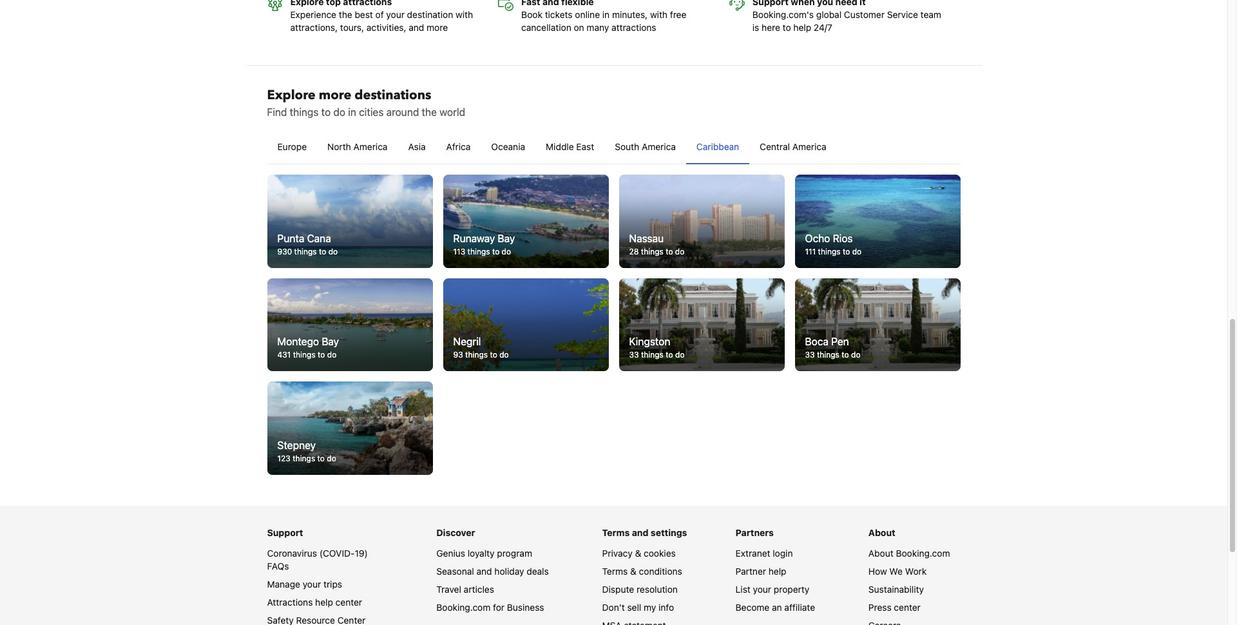 Task type: locate. For each thing, give the bounding box(es) containing it.
1 horizontal spatial in
[[603, 9, 610, 20]]

trips
[[324, 579, 342, 590]]

1 with from the left
[[456, 9, 473, 20]]

2 vertical spatial help
[[315, 597, 333, 608]]

bay for montego bay
[[322, 336, 339, 348]]

with right destination
[[456, 9, 473, 20]]

about up about booking.com link
[[869, 527, 896, 538]]

1 vertical spatial the
[[422, 106, 437, 118]]

things inside the explore more destinations find things to do in cities around the world
[[290, 106, 319, 118]]

travel articles
[[437, 584, 494, 595]]

east
[[577, 141, 594, 152]]

press
[[869, 602, 892, 613]]

0 vertical spatial more
[[427, 22, 448, 33]]

coronavirus
[[267, 548, 317, 559]]

things inside the kingston 33 things to do
[[641, 350, 664, 360]]

america inside the south america button
[[642, 141, 676, 152]]

america for central america
[[793, 141, 827, 152]]

america right north
[[354, 141, 388, 152]]

many
[[587, 22, 609, 33]]

america
[[354, 141, 388, 152], [642, 141, 676, 152], [793, 141, 827, 152]]

2 with from the left
[[650, 9, 668, 20]]

0 vertical spatial help
[[794, 22, 812, 33]]

1 horizontal spatial center
[[894, 602, 921, 613]]

your for list your property
[[753, 584, 772, 595]]

3 america from the left
[[793, 141, 827, 152]]

do inside stepney 123 things to do
[[327, 454, 336, 463]]

list your property
[[736, 584, 810, 595]]

1 horizontal spatial 33
[[805, 350, 815, 360]]

destinations
[[355, 87, 431, 104]]

0 vertical spatial booking.com
[[896, 548, 950, 559]]

with left free
[[650, 9, 668, 20]]

to inside booking.com's global customer service team is here to help 24/7
[[783, 22, 791, 33]]

& for privacy
[[635, 548, 641, 559]]

middle east button
[[536, 130, 605, 164]]

terms down the privacy
[[602, 566, 628, 577]]

1 horizontal spatial with
[[650, 9, 668, 20]]

around
[[386, 106, 419, 118]]

1 horizontal spatial bay
[[498, 233, 515, 244]]

to inside the kingston 33 things to do
[[666, 350, 673, 360]]

1 vertical spatial bay
[[322, 336, 339, 348]]

booking.com up work
[[896, 548, 950, 559]]

(covid-
[[320, 548, 355, 559]]

things down kingston
[[641, 350, 664, 360]]

south america button
[[605, 130, 686, 164]]

1 vertical spatial booking.com
[[437, 602, 491, 613]]

do
[[333, 106, 345, 118], [329, 247, 338, 256], [502, 247, 511, 256], [675, 247, 685, 256], [853, 247, 862, 256], [327, 350, 337, 360], [500, 350, 509, 360], [675, 350, 685, 360], [851, 350, 861, 360], [327, 454, 336, 463]]

1 horizontal spatial help
[[769, 566, 787, 577]]

booking.com
[[896, 548, 950, 559], [437, 602, 491, 613]]

terms for terms and settings
[[602, 527, 630, 538]]

2 horizontal spatial and
[[632, 527, 649, 538]]

things inside 'ocho rios 111 things to do'
[[818, 247, 841, 256]]

bay inside runaway bay 113 things to do
[[498, 233, 515, 244]]

33 down kingston
[[629, 350, 639, 360]]

genius loyalty program
[[437, 548, 532, 559]]

1 horizontal spatial america
[[642, 141, 676, 152]]

to down booking.com's
[[783, 22, 791, 33]]

1 vertical spatial about
[[869, 548, 894, 559]]

things down ocho
[[818, 247, 841, 256]]

here
[[762, 22, 780, 33]]

help
[[794, 22, 812, 33], [769, 566, 787, 577], [315, 597, 333, 608]]

holiday
[[495, 566, 524, 577]]

tab list containing europe
[[267, 130, 961, 165]]

bay for runaway bay
[[498, 233, 515, 244]]

minutes,
[[612, 9, 648, 20]]

and up 'privacy & cookies' link
[[632, 527, 649, 538]]

help up list your property
[[769, 566, 787, 577]]

help left 24/7
[[794, 22, 812, 33]]

in left cities
[[348, 106, 356, 118]]

more right explore
[[319, 87, 352, 104]]

0 horizontal spatial more
[[319, 87, 352, 104]]

33 inside the kingston 33 things to do
[[629, 350, 639, 360]]

about
[[869, 527, 896, 538], [869, 548, 894, 559]]

ocho rios image
[[795, 175, 961, 268]]

punta cana image
[[267, 175, 433, 268]]

bay right the montego
[[322, 336, 339, 348]]

1 vertical spatial more
[[319, 87, 352, 104]]

0 vertical spatial and
[[409, 22, 424, 33]]

coronavirus (covid-19) faqs
[[267, 548, 368, 572]]

1 33 from the left
[[629, 350, 639, 360]]

runaway
[[453, 233, 495, 244]]

center down sustainability
[[894, 602, 921, 613]]

0 horizontal spatial help
[[315, 597, 333, 608]]

0 horizontal spatial booking.com
[[437, 602, 491, 613]]

2 33 from the left
[[805, 350, 815, 360]]

1 horizontal spatial your
[[386, 9, 405, 20]]

28
[[629, 247, 639, 256]]

0 horizontal spatial and
[[409, 22, 424, 33]]

1 vertical spatial terms
[[602, 566, 628, 577]]

do inside montego bay 431 things to do
[[327, 350, 337, 360]]

2 terms from the top
[[602, 566, 628, 577]]

0 vertical spatial the
[[339, 9, 352, 20]]

south
[[615, 141, 640, 152]]

with
[[456, 9, 473, 20], [650, 9, 668, 20]]

your up attractions help center link
[[303, 579, 321, 590]]

2 horizontal spatial your
[[753, 584, 772, 595]]

help down the "trips"
[[315, 597, 333, 608]]

things down explore
[[290, 106, 319, 118]]

1 vertical spatial help
[[769, 566, 787, 577]]

things down nassau at the top of the page
[[641, 247, 664, 256]]

dispute resolution link
[[602, 584, 678, 595]]

about up how
[[869, 548, 894, 559]]

negril
[[453, 336, 481, 348]]

global
[[817, 9, 842, 20]]

1 horizontal spatial the
[[422, 106, 437, 118]]

to inside boca pen 33 things to do
[[842, 350, 849, 360]]

1 horizontal spatial booking.com
[[896, 548, 950, 559]]

33
[[629, 350, 639, 360], [805, 350, 815, 360]]

1 horizontal spatial more
[[427, 22, 448, 33]]

nassau image
[[619, 175, 785, 268]]

don't sell my info link
[[602, 602, 674, 613]]

booking.com's global customer service team is here to help 24/7
[[753, 9, 942, 33]]

things inside negril 93 things to do
[[465, 350, 488, 360]]

your up activities,
[[386, 9, 405, 20]]

caribbean button
[[686, 130, 750, 164]]

extranet login link
[[736, 548, 793, 559]]

about booking.com link
[[869, 548, 950, 559]]

oceania
[[491, 141, 525, 152]]

things inside boca pen 33 things to do
[[817, 350, 840, 360]]

things down runaway
[[468, 247, 490, 256]]

things down the montego
[[293, 350, 316, 360]]

1 about from the top
[[869, 527, 896, 538]]

to inside runaway bay 113 things to do
[[492, 247, 500, 256]]

america right south
[[642, 141, 676, 152]]

things inside runaway bay 113 things to do
[[468, 247, 490, 256]]

privacy & cookies link
[[602, 548, 676, 559]]

to up north
[[321, 106, 331, 118]]

1 terms from the top
[[602, 527, 630, 538]]

2 america from the left
[[642, 141, 676, 152]]

to right 93
[[490, 350, 497, 360]]

terms & conditions
[[602, 566, 682, 577]]

punta
[[277, 233, 305, 244]]

middle
[[546, 141, 574, 152]]

to down pen
[[842, 350, 849, 360]]

to down the montego
[[318, 350, 325, 360]]

seasonal
[[437, 566, 474, 577]]

support
[[267, 527, 303, 538]]

431
[[277, 350, 291, 360]]

0 horizontal spatial with
[[456, 9, 473, 20]]

things
[[290, 106, 319, 118], [294, 247, 317, 256], [468, 247, 490, 256], [641, 247, 664, 256], [818, 247, 841, 256], [293, 350, 316, 360], [465, 350, 488, 360], [641, 350, 664, 360], [817, 350, 840, 360], [293, 454, 315, 463]]

kingston
[[629, 336, 671, 348]]

central america
[[760, 141, 827, 152]]

stepney
[[277, 440, 316, 451]]

oceania button
[[481, 130, 536, 164]]

111
[[805, 247, 816, 256]]

about for about booking.com
[[869, 548, 894, 559]]

center
[[336, 597, 362, 608], [894, 602, 921, 613]]

america right central
[[793, 141, 827, 152]]

in inside the explore more destinations find things to do in cities around the world
[[348, 106, 356, 118]]

1 vertical spatial in
[[348, 106, 356, 118]]

to right 28
[[666, 247, 673, 256]]

do inside boca pen 33 things to do
[[851, 350, 861, 360]]

2 horizontal spatial help
[[794, 22, 812, 33]]

things down stepney
[[293, 454, 315, 463]]

privacy
[[602, 548, 633, 559]]

don't
[[602, 602, 625, 613]]

booking.com down travel articles link
[[437, 602, 491, 613]]

loyalty
[[468, 548, 495, 559]]

33 down boca
[[805, 350, 815, 360]]

and down destination
[[409, 22, 424, 33]]

property
[[774, 584, 810, 595]]

partner help link
[[736, 566, 787, 577]]

tickets
[[545, 9, 573, 20]]

bay right runaway
[[498, 233, 515, 244]]

manage
[[267, 579, 300, 590]]

1 vertical spatial &
[[630, 566, 637, 577]]

& down the privacy & cookies
[[630, 566, 637, 577]]

bay inside montego bay 431 things to do
[[322, 336, 339, 348]]

things down boca
[[817, 350, 840, 360]]

the up the tours,
[[339, 9, 352, 20]]

things inside punta cana 930 things to do
[[294, 247, 317, 256]]

to down runaway
[[492, 247, 500, 256]]

to inside negril 93 things to do
[[490, 350, 497, 360]]

and down genius loyalty program link
[[477, 566, 492, 577]]

to down cana at the top left of page
[[319, 247, 326, 256]]

&
[[635, 548, 641, 559], [630, 566, 637, 577]]

930
[[277, 247, 292, 256]]

0 vertical spatial terms
[[602, 527, 630, 538]]

123
[[277, 454, 291, 463]]

to right the 123 at the bottom left of the page
[[317, 454, 325, 463]]

2 about from the top
[[869, 548, 894, 559]]

manage your trips
[[267, 579, 342, 590]]

things down cana at the top left of page
[[294, 247, 317, 256]]

things down negril
[[465, 350, 488, 360]]

do inside 'ocho rios 111 things to do'
[[853, 247, 862, 256]]

more down destination
[[427, 22, 448, 33]]

free
[[670, 9, 687, 20]]

become
[[736, 602, 770, 613]]

1 horizontal spatial and
[[477, 566, 492, 577]]

2 horizontal spatial america
[[793, 141, 827, 152]]

do inside negril 93 things to do
[[500, 350, 509, 360]]

0 horizontal spatial bay
[[322, 336, 339, 348]]

33 inside boca pen 33 things to do
[[805, 350, 815, 360]]

stepney 123 things to do
[[277, 440, 336, 463]]

nassau 28 things to do
[[629, 233, 685, 256]]

america inside north america button
[[354, 141, 388, 152]]

find
[[267, 106, 287, 118]]

0 horizontal spatial the
[[339, 9, 352, 20]]

1 vertical spatial and
[[632, 527, 649, 538]]

1 america from the left
[[354, 141, 388, 152]]

0 horizontal spatial center
[[336, 597, 362, 608]]

terms and settings
[[602, 527, 687, 538]]

america inside the central america button
[[793, 141, 827, 152]]

experience
[[290, 9, 336, 20]]

do inside nassau 28 things to do
[[675, 247, 685, 256]]

north america
[[327, 141, 388, 152]]

stepney image
[[267, 382, 433, 475]]

0 vertical spatial in
[[603, 9, 610, 20]]

more
[[427, 22, 448, 33], [319, 87, 352, 104]]

& up terms & conditions
[[635, 548, 641, 559]]

0 vertical spatial &
[[635, 548, 641, 559]]

the left world
[[422, 106, 437, 118]]

coronavirus (covid-19) faqs link
[[267, 548, 368, 572]]

0 horizontal spatial in
[[348, 106, 356, 118]]

terms & conditions link
[[602, 566, 682, 577]]

center down the "trips"
[[336, 597, 362, 608]]

0 horizontal spatial your
[[303, 579, 321, 590]]

do inside the explore more destinations find things to do in cities around the world
[[333, 106, 345, 118]]

0 horizontal spatial america
[[354, 141, 388, 152]]

to inside nassau 28 things to do
[[666, 247, 673, 256]]

0 vertical spatial bay
[[498, 233, 515, 244]]

0 vertical spatial about
[[869, 527, 896, 538]]

to inside punta cana 930 things to do
[[319, 247, 326, 256]]

0 horizontal spatial 33
[[629, 350, 639, 360]]

in up many
[[603, 9, 610, 20]]

your down 'partner help' link
[[753, 584, 772, 595]]

terms up the privacy
[[602, 527, 630, 538]]

to inside stepney 123 things to do
[[317, 454, 325, 463]]

to down kingston
[[666, 350, 673, 360]]

2 vertical spatial and
[[477, 566, 492, 577]]

tab list
[[267, 130, 961, 165]]

to down rios
[[843, 247, 850, 256]]

help inside booking.com's global customer service team is here to help 24/7
[[794, 22, 812, 33]]



Task type: describe. For each thing, give the bounding box(es) containing it.
middle east
[[546, 141, 594, 152]]

an
[[772, 602, 782, 613]]

and for terms and settings
[[632, 527, 649, 538]]

extranet login
[[736, 548, 793, 559]]

kingston image
[[619, 278, 785, 372]]

america for north america
[[354, 141, 388, 152]]

seasonal and holiday deals
[[437, 566, 549, 577]]

don't sell my info
[[602, 602, 674, 613]]

attractions help center link
[[267, 597, 362, 608]]

tours,
[[340, 22, 364, 33]]

do inside the kingston 33 things to do
[[675, 350, 685, 360]]

help for attractions help center
[[315, 597, 333, 608]]

europe button
[[267, 130, 317, 164]]

attractions,
[[290, 22, 338, 33]]

become an affiliate link
[[736, 602, 815, 613]]

dispute resolution
[[602, 584, 678, 595]]

more inside the explore more destinations find things to do in cities around the world
[[319, 87, 352, 104]]

conditions
[[639, 566, 682, 577]]

sell
[[627, 602, 641, 613]]

america for south america
[[642, 141, 676, 152]]

to inside montego bay 431 things to do
[[318, 350, 325, 360]]

runaway bay image
[[443, 175, 609, 268]]

19)
[[355, 548, 368, 559]]

travel articles link
[[437, 584, 494, 595]]

to inside 'ocho rios 111 things to do'
[[843, 247, 850, 256]]

24/7
[[814, 22, 833, 33]]

things inside nassau 28 things to do
[[641, 247, 664, 256]]

rios
[[833, 233, 853, 244]]

help for partner help
[[769, 566, 787, 577]]

boca pen 33 things to do
[[805, 336, 861, 360]]

cana
[[307, 233, 331, 244]]

program
[[497, 548, 532, 559]]

explore more destinations find things to do in cities around the world
[[267, 87, 465, 118]]

partner help
[[736, 566, 787, 577]]

with inside experience the best of your destination with attractions, tours, activities, and more
[[456, 9, 473, 20]]

deals
[[527, 566, 549, 577]]

central
[[760, 141, 790, 152]]

kingston 33 things to do
[[629, 336, 685, 360]]

ocho rios 111 things to do
[[805, 233, 862, 256]]

north america button
[[317, 130, 398, 164]]

list your property link
[[736, 584, 810, 595]]

the inside the explore more destinations find things to do in cities around the world
[[422, 106, 437, 118]]

cancellation
[[522, 22, 572, 33]]

things inside montego bay 431 things to do
[[293, 350, 316, 360]]

punta cana 930 things to do
[[277, 233, 338, 256]]

login
[[773, 548, 793, 559]]

booking.com for business link
[[437, 602, 544, 613]]

partners
[[736, 527, 774, 538]]

africa button
[[436, 130, 481, 164]]

settings
[[651, 527, 687, 538]]

cookies
[[644, 548, 676, 559]]

things inside stepney 123 things to do
[[293, 454, 315, 463]]

terms for terms & conditions
[[602, 566, 628, 577]]

genius loyalty program link
[[437, 548, 532, 559]]

we
[[890, 566, 903, 577]]

pen
[[832, 336, 849, 348]]

do inside punta cana 930 things to do
[[329, 247, 338, 256]]

attractions
[[267, 597, 313, 608]]

customer
[[844, 9, 885, 20]]

is
[[753, 22, 760, 33]]

the inside experience the best of your destination with attractions, tours, activities, and more
[[339, 9, 352, 20]]

destination
[[407, 9, 453, 20]]

on
[[574, 22, 584, 33]]

world
[[440, 106, 465, 118]]

with inside book tickets online in minutes, with free cancellation on many attractions
[[650, 9, 668, 20]]

europe
[[277, 141, 307, 152]]

113
[[453, 247, 465, 256]]

boca pen image
[[795, 278, 961, 372]]

about for about
[[869, 527, 896, 538]]

montego bay image
[[267, 278, 433, 372]]

boca
[[805, 336, 829, 348]]

discover
[[437, 527, 475, 538]]

book tickets online in minutes, with free cancellation on many attractions
[[522, 9, 687, 33]]

info
[[659, 602, 674, 613]]

experience the best of your destination with attractions, tours, activities, and more
[[290, 9, 473, 33]]

seasonal and holiday deals link
[[437, 566, 549, 577]]

how we work link
[[869, 566, 927, 577]]

business
[[507, 602, 544, 613]]

become an affiliate
[[736, 602, 815, 613]]

nassau
[[629, 233, 664, 244]]

negril image
[[443, 278, 609, 372]]

and for seasonal and holiday deals
[[477, 566, 492, 577]]

to inside the explore more destinations find things to do in cities around the world
[[321, 106, 331, 118]]

asia
[[408, 141, 426, 152]]

caribbean
[[697, 141, 739, 152]]

for
[[493, 602, 505, 613]]

more inside experience the best of your destination with attractions, tours, activities, and more
[[427, 22, 448, 33]]

book
[[522, 9, 543, 20]]

do inside runaway bay 113 things to do
[[502, 247, 511, 256]]

your inside experience the best of your destination with attractions, tours, activities, and more
[[386, 9, 405, 20]]

activities,
[[367, 22, 406, 33]]

service
[[887, 9, 918, 20]]

booking.com's
[[753, 9, 814, 20]]

best
[[355, 9, 373, 20]]

and inside experience the best of your destination with attractions, tours, activities, and more
[[409, 22, 424, 33]]

resolution
[[637, 584, 678, 595]]

genius
[[437, 548, 465, 559]]

your for manage your trips
[[303, 579, 321, 590]]

sustainability link
[[869, 584, 924, 595]]

privacy & cookies
[[602, 548, 676, 559]]

cities
[[359, 106, 384, 118]]

online
[[575, 9, 600, 20]]

& for terms
[[630, 566, 637, 577]]

montego
[[277, 336, 319, 348]]

93
[[453, 350, 463, 360]]

in inside book tickets online in minutes, with free cancellation on many attractions
[[603, 9, 610, 20]]

booking.com for business
[[437, 602, 544, 613]]

extranet
[[736, 548, 771, 559]]

north
[[327, 141, 351, 152]]

of
[[376, 9, 384, 20]]



Task type: vqa. For each thing, say whether or not it's contained in the screenshot.
Stepney on the bottom of the page
yes



